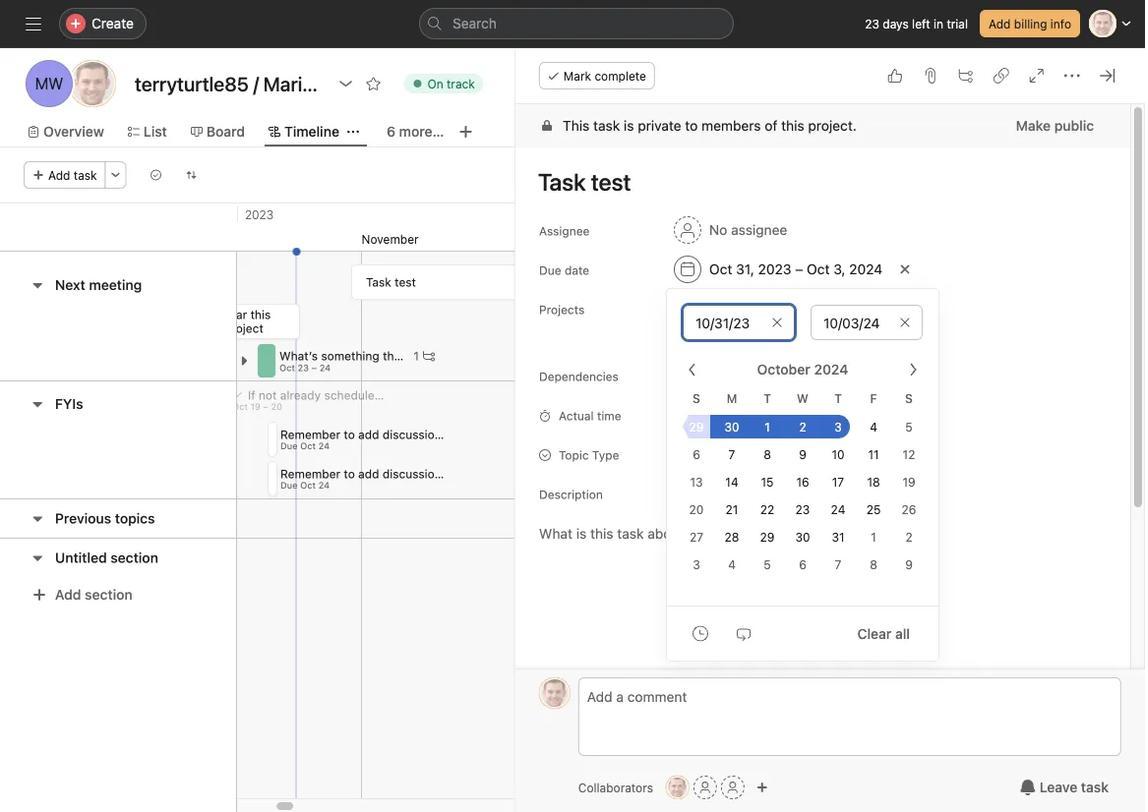 Task type: describe. For each thing, give the bounding box(es) containing it.
1 horizontal spatial 30
[[795, 531, 810, 545]]

31,
[[736, 261, 754, 277]]

mark complete button
[[539, 62, 655, 90]]

2 remember to add discussion topics for the next meeting due oct 24 from the top
[[281, 467, 595, 491]]

close details image
[[1100, 68, 1116, 84]]

1 vertical spatial 23
[[298, 363, 309, 373]]

0 horizontal spatial 1
[[414, 349, 420, 363]]

6 more… button
[[387, 121, 444, 143]]

board link
[[191, 121, 245, 143]]

no assignee button
[[665, 213, 796, 248]]

leave task
[[1040, 780, 1109, 796]]

2 vertical spatial meeting
[[550, 467, 595, 481]]

mw
[[35, 74, 63, 93]]

21
[[726, 503, 738, 517]]

23 for 23 days left in trial
[[865, 17, 880, 31]]

1:1
[[806, 302, 820, 316]]

add or remove collaborators image
[[757, 782, 768, 794]]

fyis
[[55, 396, 83, 412]]

17
[[832, 476, 844, 489]]

leftcount image
[[424, 350, 435, 362]]

date
[[565, 264, 589, 277]]

start timer
[[811, 408, 872, 422]]

days
[[883, 17, 909, 31]]

october 2024
[[757, 362, 848, 378]]

show subtasks for task what's something that was harder than expected? image
[[239, 355, 250, 367]]

no assignee
[[709, 222, 787, 238]]

1 remember from the top
[[281, 428, 341, 442]]

collapse task list for the section untitled section image
[[30, 550, 45, 566]]

of
[[765, 118, 777, 134]]

0 horizontal spatial 3
[[693, 558, 700, 572]]

collapse task list for the section fyis image
[[30, 397, 45, 412]]

set to repeat image
[[736, 626, 752, 642]]

1 add from the top
[[359, 428, 380, 442]]

add for add dependencies
[[674, 369, 696, 383]]

star
[[225, 308, 248, 322]]

november
[[362, 232, 419, 246]]

previous topics
[[55, 511, 155, 527]]

this inside main content
[[781, 118, 804, 134]]

oct 19 – 20
[[233, 402, 283, 412]]

topic
[[559, 449, 589, 462]]

2023 inside main content
[[758, 261, 791, 277]]

list link
[[128, 121, 167, 143]]

list
[[143, 123, 167, 140]]

tt for leftmost tt "button"
[[547, 687, 562, 701]]

add for add billing info
[[989, 17, 1011, 31]]

2 vertical spatial 1
[[871, 531, 876, 545]]

search list box
[[419, 8, 734, 39]]

add for add section
[[55, 587, 81, 603]]

clear due date image
[[899, 317, 911, 329]]

1 vertical spatial 6
[[693, 448, 700, 462]]

add section
[[55, 587, 133, 603]]

12
[[903, 448, 915, 462]]

timer
[[842, 408, 872, 422]]

previous
[[55, 511, 111, 527]]

start timer button
[[780, 401, 880, 429]]

clear all
[[857, 626, 910, 642]]

assignee
[[539, 224, 590, 238]]

1 vertical spatial due
[[281, 441, 298, 451]]

more actions for this task image
[[1065, 68, 1080, 84]]

1 horizontal spatial tt button
[[666, 776, 690, 800]]

23 for 23
[[796, 503, 810, 517]]

test
[[395, 275, 417, 289]]

add dependencies
[[674, 369, 780, 383]]

due date
[[539, 264, 589, 277]]

25
[[866, 503, 881, 517]]

1 for from the top
[[483, 428, 498, 442]]

1 vertical spatial 7
[[835, 558, 842, 572]]

0 vertical spatial 20
[[272, 402, 283, 412]]

1 vertical spatial 19
[[903, 476, 916, 489]]

untitled section
[[55, 550, 158, 566]]

actual time
[[559, 409, 621, 423]]

0 horizontal spatial 19
[[251, 402, 261, 412]]

remove task from terryturtle85 / maria 1:1 element
[[946, 295, 973, 323]]

more…
[[399, 123, 444, 140]]

on
[[427, 77, 443, 91]]

is
[[624, 118, 634, 134]]

task for leave
[[1081, 780, 1109, 796]]

trial
[[947, 17, 968, 31]]

add billing info button
[[980, 10, 1080, 37]]

2 vertical spatial due
[[281, 480, 298, 491]]

f
[[870, 392, 877, 405]]

1 vertical spatial 5
[[764, 558, 771, 572]]

projects
[[539, 303, 585, 317]]

task test dialog
[[515, 48, 1145, 813]]

14
[[725, 476, 739, 489]]

dependencies
[[700, 369, 780, 383]]

topic type
[[559, 449, 619, 462]]

none image
[[186, 169, 197, 181]]

october
[[757, 362, 811, 378]]

1 s from the left
[[693, 392, 700, 405]]

2 horizontal spatial 6
[[799, 558, 807, 572]]

10
[[832, 448, 845, 462]]

time
[[597, 409, 621, 423]]

0 vertical spatial 5
[[905, 421, 913, 434]]

attachments: add a file to this task, task test image
[[923, 68, 939, 84]]

task for add
[[74, 168, 97, 182]]

leave
[[1040, 780, 1078, 796]]

– for oct 23 – 24
[[312, 363, 317, 373]]

2 add from the top
[[359, 467, 380, 481]]

previous topics button
[[55, 501, 155, 537]]

add billing info
[[989, 17, 1071, 31]]

add time image
[[693, 626, 708, 642]]

mark
[[564, 69, 591, 83]]

overview link
[[28, 121, 104, 143]]

in
[[934, 17, 944, 31]]

to inside button
[[700, 334, 711, 347]]

add to starred image
[[365, 76, 381, 92]]

1 the from the top
[[502, 428, 520, 442]]

project.
[[808, 118, 857, 134]]

description
[[539, 488, 603, 502]]

terryturtle85 / maria 1:1
[[690, 302, 820, 316]]

timeline
[[284, 123, 339, 140]]

untitled
[[55, 550, 107, 566]]

0 vertical spatial tt
[[83, 74, 102, 93]]

2 for from the top
[[483, 467, 498, 481]]

/
[[765, 302, 769, 316]]

leave task button
[[1007, 770, 1122, 806]]

1 vertical spatial 2
[[906, 531, 913, 545]]

2 s from the left
[[905, 392, 913, 405]]

0 horizontal spatial 30
[[725, 421, 739, 434]]

add for add task
[[48, 168, 70, 182]]

start
[[811, 408, 839, 422]]

make
[[1016, 118, 1051, 134]]

Task Name text field
[[525, 159, 1107, 205]]

terryturtle85 / maria 1:1 link
[[667, 299, 828, 319]]

0 likes. click to like this task image
[[887, 68, 903, 84]]

assignee
[[731, 222, 787, 238]]



Task type: vqa. For each thing, say whether or not it's contained in the screenshot.


Task type: locate. For each thing, give the bounding box(es) containing it.
0 vertical spatial 2024
[[849, 261, 883, 277]]

0 vertical spatial meeting
[[89, 277, 142, 293]]

6 down 16
[[799, 558, 807, 572]]

1 vertical spatial discussion
[[383, 467, 442, 481]]

t up start timer
[[834, 392, 842, 405]]

6 left more…
[[387, 123, 395, 140]]

remove task from terryturtle85 / maria 1:1 image
[[953, 303, 965, 315]]

2 horizontal spatial 1
[[871, 531, 876, 545]]

19 up the 26
[[903, 476, 916, 489]]

2 vertical spatial tt
[[670, 781, 685, 795]]

task inside main content
[[593, 118, 620, 134]]

clear
[[857, 626, 892, 642]]

1 vertical spatial meeting
[[550, 428, 595, 442]]

add down untitled
[[55, 587, 81, 603]]

0 vertical spatial 30
[[725, 421, 739, 434]]

1 horizontal spatial 9
[[905, 558, 913, 572]]

0 horizontal spatial 29
[[689, 421, 704, 434]]

6 more…
[[387, 123, 444, 140]]

topics inside button
[[115, 511, 155, 527]]

on track
[[427, 77, 475, 91]]

all tasks image
[[150, 169, 162, 181]]

add subtask image
[[958, 68, 974, 84]]

2024 right 3,
[[849, 261, 883, 277]]

5
[[905, 421, 913, 434], [764, 558, 771, 572]]

main content inside task test dialog
[[515, 104, 1130, 813]]

8 down 25
[[870, 558, 877, 572]]

1 vertical spatial remember
[[281, 467, 341, 481]]

clear due date image
[[899, 264, 911, 275]]

20 down 13
[[689, 503, 704, 517]]

dependencies
[[539, 370, 618, 384]]

0 horizontal spatial 2023
[[245, 208, 274, 221]]

star this project
[[225, 308, 271, 336]]

29 down 22
[[760, 531, 775, 545]]

0 horizontal spatial t
[[764, 392, 771, 405]]

maria
[[772, 302, 803, 316]]

section for add section
[[85, 587, 133, 603]]

task inside leave task button
[[1081, 780, 1109, 796]]

27
[[690, 531, 704, 545]]

0 horizontal spatial 5
[[764, 558, 771, 572]]

1 remember to add discussion topics for the next meeting due oct 24 from the top
[[281, 428, 595, 451]]

mark complete
[[564, 69, 646, 83]]

0 vertical spatial –
[[795, 261, 803, 277]]

1 vertical spatial –
[[312, 363, 317, 373]]

2024 up start timer button
[[814, 362, 848, 378]]

0 horizontal spatial tt
[[83, 74, 102, 93]]

task
[[366, 275, 392, 289]]

show options image
[[338, 76, 354, 92]]

0 vertical spatial add
[[359, 428, 380, 442]]

– for oct 19 – 20
[[264, 402, 269, 412]]

remember to add discussion topics for the next meeting due oct 24
[[281, 428, 595, 451], [281, 467, 595, 491]]

this inside star this project
[[251, 308, 271, 322]]

0 vertical spatial 6
[[387, 123, 395, 140]]

3,
[[833, 261, 845, 277]]

oct
[[709, 261, 732, 277], [807, 261, 830, 277], [280, 363, 296, 373], [233, 402, 248, 412], [301, 441, 316, 451], [301, 480, 316, 491]]

1 vertical spatial 29
[[760, 531, 775, 545]]

– down project on the left of the page
[[264, 402, 269, 412]]

22
[[760, 503, 775, 517]]

4 down 28 at the right bottom of the page
[[728, 558, 736, 572]]

2 vertical spatial 6
[[799, 558, 807, 572]]

29 up 13
[[689, 421, 704, 434]]

0 vertical spatial remember
[[281, 428, 341, 442]]

task right leave
[[1081, 780, 1109, 796]]

3 down '27'
[[693, 558, 700, 572]]

0 horizontal spatial 9
[[799, 448, 807, 462]]

19
[[251, 402, 261, 412], [903, 476, 916, 489]]

add up previous month 'icon'
[[674, 334, 696, 347]]

next month image
[[905, 362, 921, 378]]

add task
[[48, 168, 97, 182]]

0 horizontal spatial 8
[[764, 448, 771, 462]]

0 vertical spatial 29
[[689, 421, 704, 434]]

0 vertical spatial 3
[[835, 421, 842, 434]]

0 horizontal spatial 2024
[[814, 362, 848, 378]]

s down previous month 'icon'
[[693, 392, 700, 405]]

main content
[[515, 104, 1130, 813]]

track
[[447, 77, 475, 91]]

0 vertical spatial 7
[[729, 448, 735, 462]]

0 horizontal spatial 2
[[799, 421, 806, 434]]

31
[[832, 531, 845, 545]]

meeting right next
[[89, 277, 142, 293]]

3
[[835, 421, 842, 434], [693, 558, 700, 572]]

1 vertical spatial 1
[[765, 421, 770, 434]]

16
[[796, 476, 809, 489]]

1 left leftcount image
[[414, 349, 420, 363]]

0 horizontal spatial tt button
[[539, 678, 570, 709]]

0 vertical spatial task
[[593, 118, 620, 134]]

0 horizontal spatial task
[[74, 168, 97, 182]]

0 horizontal spatial s
[[693, 392, 700, 405]]

30
[[725, 421, 739, 434], [795, 531, 810, 545]]

1 horizontal spatial s
[[905, 392, 913, 405]]

clear start date image
[[771, 317, 783, 329]]

due
[[539, 264, 561, 277], [281, 441, 298, 451], [281, 480, 298, 491]]

task for this
[[593, 118, 620, 134]]

13
[[690, 476, 703, 489]]

t down october
[[764, 392, 771, 405]]

5 down 22
[[764, 558, 771, 572]]

1 vertical spatial topics
[[445, 467, 479, 481]]

2024
[[849, 261, 883, 277], [814, 362, 848, 378]]

tab actions image
[[347, 126, 359, 138]]

2 next from the top
[[523, 467, 547, 481]]

t
[[764, 392, 771, 405], [834, 392, 842, 405]]

5 up 12
[[905, 421, 913, 434]]

1 up the 15
[[765, 421, 770, 434]]

0 vertical spatial 2
[[799, 421, 806, 434]]

1 horizontal spatial 1
[[765, 421, 770, 434]]

23 right "show subtasks for task what's something that was harder than expected?" image
[[298, 363, 309, 373]]

2 vertical spatial task
[[1081, 780, 1109, 796]]

add down the overview link
[[48, 168, 70, 182]]

section down previous topics button
[[111, 550, 158, 566]]

9 down the 26
[[905, 558, 913, 572]]

private
[[638, 118, 681, 134]]

collapse task list for the section previous topics image
[[30, 511, 45, 527]]

add to projects button
[[665, 327, 770, 354]]

9
[[799, 448, 807, 462], [905, 558, 913, 572]]

1 horizontal spatial 6
[[693, 448, 700, 462]]

– inside main content
[[795, 261, 803, 277]]

tt
[[83, 74, 102, 93], [547, 687, 562, 701], [670, 781, 685, 795]]

1 vertical spatial tt button
[[666, 776, 690, 800]]

7 down 31
[[835, 558, 842, 572]]

1 vertical spatial for
[[483, 467, 498, 481]]

next meeting button
[[55, 268, 142, 303]]

board
[[206, 123, 245, 140]]

public
[[1054, 118, 1094, 134]]

for
[[483, 428, 498, 442], [483, 467, 498, 481]]

1 horizontal spatial 5
[[905, 421, 913, 434]]

add tab image
[[458, 124, 474, 140]]

1 horizontal spatial 3
[[835, 421, 842, 434]]

23 down 16
[[796, 503, 810, 517]]

collapse task list for the section next meeting image
[[30, 277, 45, 293]]

4 up "11"
[[870, 421, 877, 434]]

8 up the 15
[[764, 448, 771, 462]]

1 horizontal spatial 7
[[835, 558, 842, 572]]

tt for the right tt "button"
[[670, 781, 685, 795]]

meeting down actual
[[550, 428, 595, 442]]

task left the is
[[593, 118, 620, 134]]

untitled section button
[[55, 541, 158, 576]]

Start date text field
[[683, 305, 795, 340]]

0 horizontal spatial –
[[264, 402, 269, 412]]

19 down project on the left of the page
[[251, 402, 261, 412]]

this
[[563, 118, 589, 134]]

0 vertical spatial tt button
[[539, 678, 570, 709]]

create button
[[59, 8, 147, 39]]

Due date text field
[[811, 305, 923, 340]]

15
[[761, 476, 774, 489]]

0 vertical spatial due
[[539, 264, 561, 277]]

7 up 14
[[729, 448, 735, 462]]

this right star
[[251, 308, 271, 322]]

remember
[[281, 428, 341, 442], [281, 467, 341, 481]]

info
[[1051, 17, 1071, 31]]

oct 31, 2023 – oct 3, 2024
[[709, 261, 883, 277]]

1 t from the left
[[764, 392, 771, 405]]

0 horizontal spatial 4
[[728, 558, 736, 572]]

0 vertical spatial 8
[[764, 448, 771, 462]]

1 vertical spatial 2024
[[814, 362, 848, 378]]

meeting down topic
[[550, 467, 595, 481]]

all
[[895, 626, 910, 642]]

1 horizontal spatial tt
[[547, 687, 562, 701]]

create
[[92, 15, 134, 31]]

0 vertical spatial discussion
[[383, 428, 442, 442]]

9 up 16
[[799, 448, 807, 462]]

1 vertical spatial 9
[[905, 558, 913, 572]]

2 down the 26
[[906, 531, 913, 545]]

add to projects
[[674, 334, 761, 347]]

2 remember from the top
[[281, 467, 341, 481]]

w
[[797, 392, 809, 405]]

0 vertical spatial remember to add discussion topics for the next meeting due oct 24
[[281, 428, 595, 451]]

members
[[701, 118, 761, 134]]

1 vertical spatial 8
[[870, 558, 877, 572]]

1 horizontal spatial 8
[[870, 558, 877, 572]]

1 horizontal spatial 4
[[870, 421, 877, 434]]

1 horizontal spatial 19
[[903, 476, 916, 489]]

add task button
[[24, 161, 106, 189]]

section
[[111, 550, 158, 566], [85, 587, 133, 603]]

add dependencies button
[[665, 362, 789, 390]]

copy task link image
[[994, 68, 1009, 84]]

2 discussion from the top
[[383, 467, 442, 481]]

0 vertical spatial next
[[523, 428, 547, 442]]

0 vertical spatial 23
[[865, 17, 880, 31]]

task test
[[366, 275, 417, 289]]

no
[[709, 222, 727, 238]]

project
[[225, 322, 264, 336]]

this right of
[[781, 118, 804, 134]]

1 vertical spatial 3
[[693, 558, 700, 572]]

add left "billing" at right top
[[989, 17, 1011, 31]]

add
[[989, 17, 1011, 31], [48, 168, 70, 182], [674, 334, 696, 347], [674, 369, 696, 383], [55, 587, 81, 603]]

24
[[320, 363, 331, 373], [319, 441, 330, 451], [319, 480, 330, 491], [831, 503, 846, 517]]

2 vertical spatial topics
[[115, 511, 155, 527]]

projects
[[714, 334, 761, 347]]

– right "show subtasks for task what's something that was harder than expected?" image
[[312, 363, 317, 373]]

due inside main content
[[539, 264, 561, 277]]

the
[[502, 428, 520, 442], [502, 467, 520, 481]]

previous month image
[[685, 362, 701, 378]]

1 horizontal spatial task
[[593, 118, 620, 134]]

tt button
[[539, 678, 570, 709], [666, 776, 690, 800]]

0 horizontal spatial 20
[[272, 402, 283, 412]]

6 inside popup button
[[387, 123, 395, 140]]

terryturtle85
[[690, 302, 762, 316]]

1 discussion from the top
[[383, 428, 442, 442]]

20 down oct 23 – 24
[[272, 402, 283, 412]]

add for add to projects
[[674, 334, 696, 347]]

2 left start
[[799, 421, 806, 434]]

1 vertical spatial 2023
[[758, 261, 791, 277]]

1 horizontal spatial this
[[781, 118, 804, 134]]

– left 3,
[[795, 261, 803, 277]]

28
[[725, 531, 739, 545]]

1 vertical spatial 30
[[795, 531, 810, 545]]

more actions image
[[110, 169, 122, 181]]

expand sidebar image
[[26, 16, 41, 31]]

2 t from the left
[[834, 392, 842, 405]]

1 vertical spatial section
[[85, 587, 133, 603]]

0 vertical spatial topics
[[445, 428, 479, 442]]

0 horizontal spatial 23
[[298, 363, 309, 373]]

0 vertical spatial for
[[483, 428, 498, 442]]

billing
[[1014, 17, 1047, 31]]

1 vertical spatial the
[[502, 467, 520, 481]]

2023 down board
[[245, 208, 274, 221]]

full screen image
[[1029, 68, 1045, 84]]

2 horizontal spatial task
[[1081, 780, 1109, 796]]

0 vertical spatial 4
[[870, 421, 877, 434]]

on track button
[[395, 70, 492, 97]]

None text field
[[130, 66, 328, 101]]

18
[[867, 476, 880, 489]]

1 next from the top
[[523, 428, 547, 442]]

task left more actions icon
[[74, 168, 97, 182]]

0 vertical spatial section
[[111, 550, 158, 566]]

this task is private to members of this project.
[[563, 118, 857, 134]]

2 horizontal spatial tt
[[670, 781, 685, 795]]

2024 inside dropdown button
[[814, 362, 848, 378]]

next meeting
[[55, 277, 142, 293]]

meeting inside button
[[89, 277, 142, 293]]

1 horizontal spatial 2023
[[758, 261, 791, 277]]

2 horizontal spatial 23
[[865, 17, 880, 31]]

1 horizontal spatial 2
[[906, 531, 913, 545]]

actual
[[559, 409, 594, 423]]

to
[[685, 118, 698, 134], [700, 334, 711, 347], [344, 428, 355, 442], [344, 467, 355, 481]]

0 horizontal spatial this
[[251, 308, 271, 322]]

add down add to projects
[[674, 369, 696, 383]]

1 vertical spatial 20
[[689, 503, 704, 517]]

task inside add task button
[[74, 168, 97, 182]]

search button
[[419, 8, 734, 39]]

collaborators
[[578, 781, 653, 795]]

3 left timer
[[835, 421, 842, 434]]

2024 inside main content
[[849, 261, 883, 277]]

2 vertical spatial 23
[[796, 503, 810, 517]]

1 horizontal spatial t
[[834, 392, 842, 405]]

add
[[359, 428, 380, 442], [359, 467, 380, 481]]

0 vertical spatial 2023
[[245, 208, 274, 221]]

oct 23 – 24
[[280, 363, 331, 373]]

2023
[[245, 208, 274, 221], [758, 261, 791, 277]]

23 left days
[[865, 17, 880, 31]]

2 the from the top
[[502, 467, 520, 481]]

30 down m
[[725, 421, 739, 434]]

0 horizontal spatial 7
[[729, 448, 735, 462]]

s down next month icon
[[905, 392, 913, 405]]

1 down 25
[[871, 531, 876, 545]]

1 horizontal spatial 2024
[[849, 261, 883, 277]]

1 vertical spatial 4
[[728, 558, 736, 572]]

1 horizontal spatial –
[[312, 363, 317, 373]]

main content containing this task is private to members of this project.
[[515, 104, 1130, 813]]

section for untitled section
[[111, 550, 158, 566]]

october 2024 button
[[744, 352, 881, 388]]

6 up 13
[[693, 448, 700, 462]]

section down untitled section button
[[85, 587, 133, 603]]

30 left 31
[[795, 531, 810, 545]]

left
[[912, 17, 930, 31]]

2023 right 31,
[[758, 261, 791, 277]]



